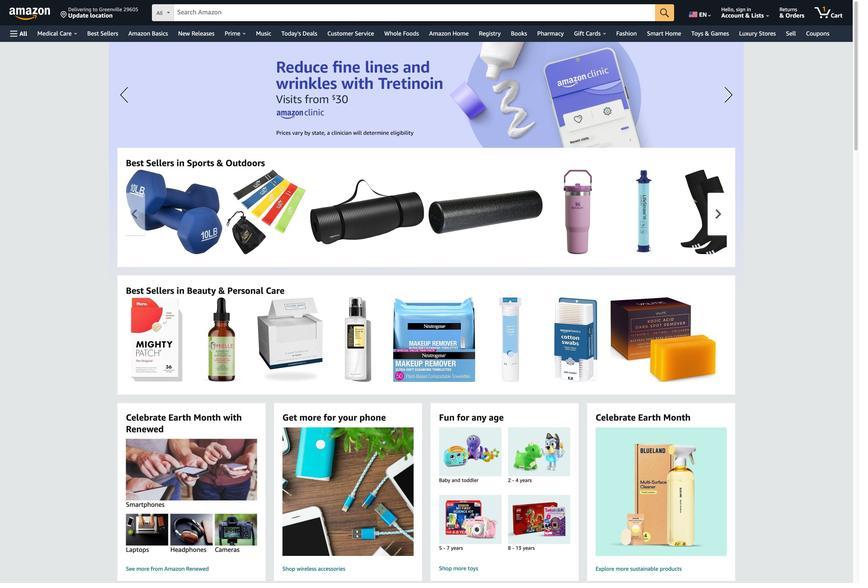 Task type: locate. For each thing, give the bounding box(es) containing it.
8 - 13 years image
[[500, 495, 579, 544]]

headphones image
[[168, 514, 216, 546]]

cosrx snail mucin 96% power repairing essence 3.38 fl.oz 100ml, hydrating serum for face with snail secretion filtrate... image
[[345, 297, 372, 382]]

get more for your phone image
[[268, 428, 429, 556]]

celebrate earth month image
[[582, 428, 742, 556]]

hero cosmetics mighty patch™ original patch - hydrocolloid acne pimple patch for covering zits and blemishes, spot... image
[[131, 297, 183, 382]]

amazon basics high-density round foam roller for exercise, massage, muscle recovery image
[[429, 190, 543, 234]]

stanley iceflow stainless steel tumbler with straw, vacuum insulated water bottle for home, office or car, reusable cup... image
[[564, 170, 593, 254]]

amazon image
[[9, 8, 50, 20]]

Search Amazon text field
[[174, 5, 656, 21]]

amazon basics cotton swabs, 500 count image
[[555, 297, 598, 382]]

none search field inside navigation navigation
[[152, 4, 675, 22]]

1 vertical spatial list
[[126, 297, 860, 382]]

reduce fine lines and wrinkles with tretinoin 
visits from $30*
amazon clinic
*prices vary by state, a clinican will deterime eligibility image
[[109, 42, 745, 296]]

valitic kojic acid dark spot remover soap bars with vitamin c, retinol, collagen, turmeric - original japanese complex... image
[[611, 297, 717, 382]]

None submit
[[656, 4, 675, 21]]

fit simplify resistance loop exercise bands with instruction guide and carry bag, set of 5 image
[[227, 170, 306, 254]]

main content
[[0, 42, 860, 583]]

mielle organics rosemary mint scalp & hair strengthening oil for all hair types, 2 ounce image
[[203, 297, 242, 382]]

list
[[126, 170, 860, 254], [126, 297, 860, 382]]

None search field
[[152, 4, 675, 22]]

0 vertical spatial list
[[126, 170, 860, 254]]

adidas rivalry soccer socks (2-pair) image
[[681, 170, 738, 254]]

lifestraw personal water filter for hiking, camping, travel, and emergency preparedness image
[[633, 170, 655, 254]]

2 list from the top
[[126, 297, 860, 382]]

clean skin club clean towels xl, 100% usda biobased face towel, disposable face towelette, makeup remover dry wipes,... image
[[257, 297, 323, 382]]



Task type: describe. For each thing, give the bounding box(es) containing it.
amazon basics neoprene coated hexagon workout dumbbell hand weight image
[[126, 170, 223, 254]]

smartphones image
[[113, 439, 270, 501]]

carousel next slide image
[[716, 209, 722, 219]]

amazon basics 1/2-inch extra thick exercise yoga mat image
[[310, 179, 425, 245]]

2 - 4 years image
[[500, 428, 579, 477]]

carousel previous slide image
[[132, 209, 137, 219]]

neutrogena cleansing fragrance free makeup remover face wipes, cleansing facial towelettes for waterproof makeup,... image
[[393, 297, 476, 382]]

none submit inside navigation navigation
[[656, 4, 675, 21]]

cameras image
[[212, 514, 260, 546]]

5 - 7 years image
[[431, 495, 510, 544]]

amazon basics hypoallergenic 100% cotton rounds, 100 count image
[[500, 297, 522, 382]]

laptops image
[[123, 514, 171, 546]]

baby and toddler image
[[431, 428, 510, 477]]

navigation navigation
[[0, 0, 854, 42]]

1 list from the top
[[126, 170, 860, 254]]



Task type: vqa. For each thing, say whether or not it's contained in the screenshot.
Deep inside "RENPHO Active Massage Gun Deep Tissue Muscle, Powerful Percussion Massage Gun, Portable Back Massager Gun for Athletes for Pain Relief, Handheld Back Massagers, Carry Case - FSA and HSA Eligible"
no



